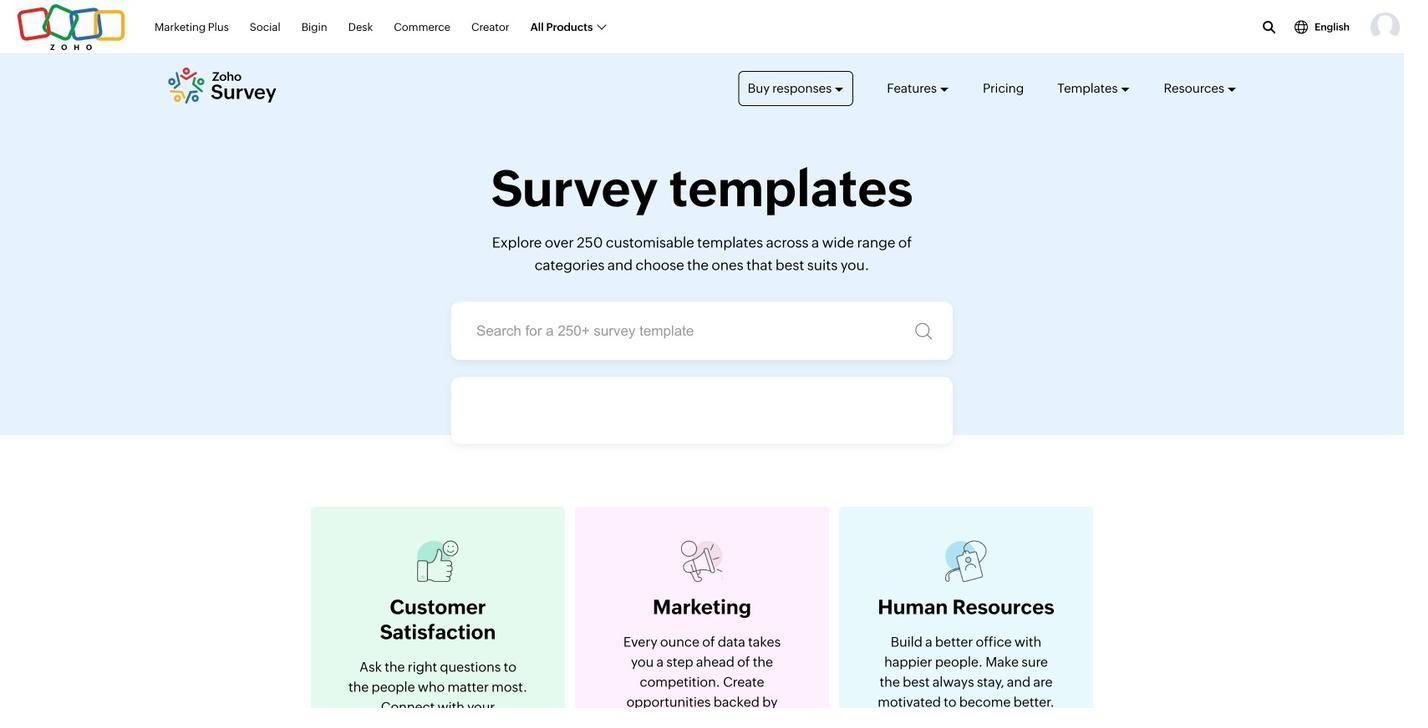 Task type: locate. For each thing, give the bounding box(es) containing it.
zoho survey logo image
[[167, 67, 277, 104]]

Search for a 250+ survey template text field
[[451, 302, 953, 360]]



Task type: describe. For each thing, give the bounding box(es) containing it.
greg robinson image
[[1371, 13, 1400, 42]]



Task type: vqa. For each thing, say whether or not it's contained in the screenshot.
Search For A 250+ Survey Template 'text box'
yes



